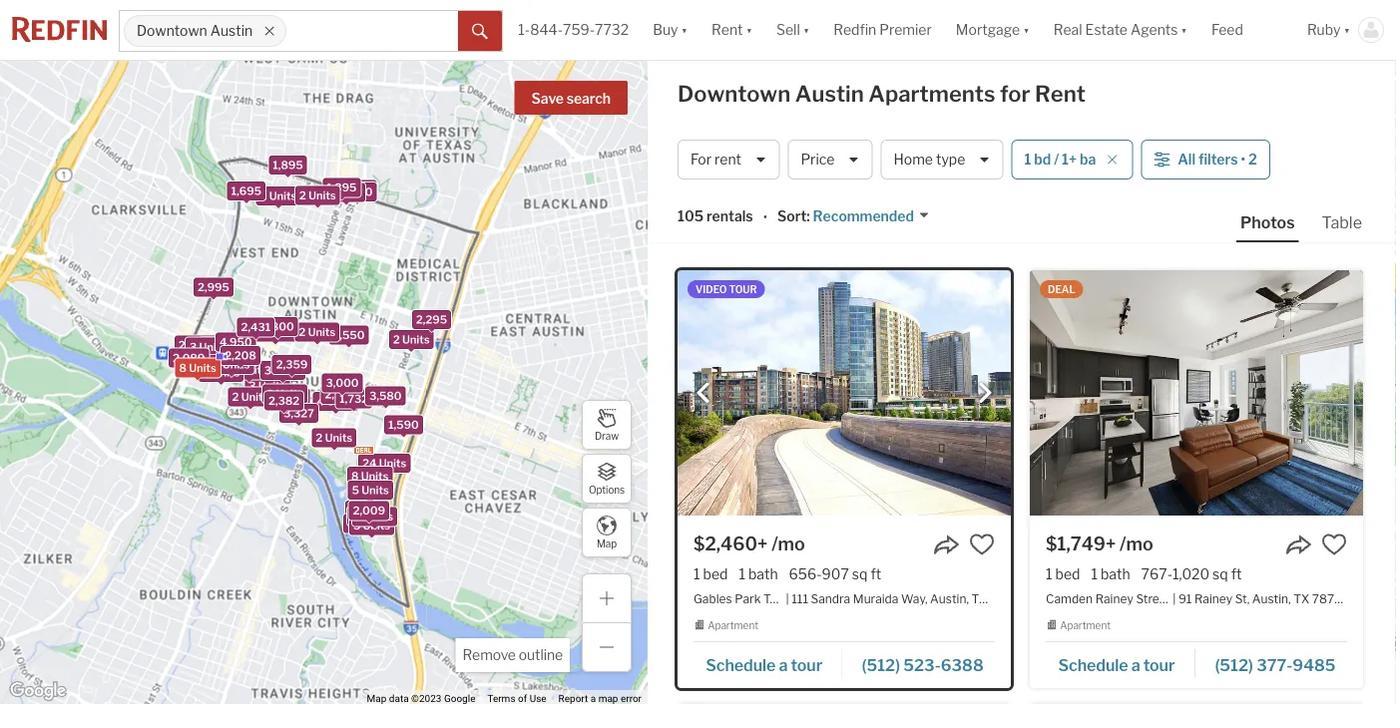 Task type: vqa. For each thing, say whether or not it's contained in the screenshot.
/mo
yes



Task type: describe. For each thing, give the bounding box(es) containing it.
/
[[1054, 151, 1059, 168]]

bd
[[1034, 151, 1051, 168]]

1 vertical spatial 8
[[351, 470, 359, 483]]

rent ▾ button
[[700, 0, 764, 60]]

mortgage ▾ button
[[944, 0, 1041, 60]]

1-
[[518, 21, 530, 38]]

austin for downtown austin
[[210, 22, 253, 39]]

remove 1 bd / 1+ ba image
[[1106, 154, 1118, 166]]

▾ for mortgage ▾
[[1023, 21, 1029, 38]]

2 down 1,895
[[299, 189, 306, 202]]

/mo for $2,460+ /mo
[[772, 533, 805, 555]]

2 down 6 units
[[232, 391, 239, 404]]

agents
[[1131, 21, 1178, 38]]

all filters • 2 button
[[1141, 140, 1270, 180]]

1,732
[[340, 393, 368, 406]]

1 bd / 1+ ba button
[[1011, 140, 1133, 180]]

recommended
[[813, 208, 914, 225]]

way,
[[901, 591, 928, 606]]

1,695
[[231, 185, 261, 198]]

2 tx from the left
[[1293, 591, 1309, 606]]

mortgage ▾ button
[[956, 0, 1029, 60]]

map region
[[0, 0, 682, 705]]

redfin premier
[[833, 21, 932, 38]]

(512) 523-6388 link
[[843, 646, 995, 680]]

street
[[1136, 591, 1171, 606]]

2 units down 4 units
[[316, 432, 352, 445]]

$1,749+ /mo
[[1046, 533, 1153, 555]]

2,195
[[349, 504, 379, 517]]

rent inside dropdown button
[[711, 21, 743, 38]]

1 down the "$1,749+ /mo"
[[1091, 566, 1098, 583]]

2 units up 3,327
[[269, 392, 306, 405]]

schedule a tour button for $2,460+
[[694, 648, 843, 678]]

video
[[696, 283, 727, 295]]

2 left 4,950
[[178, 339, 185, 352]]

3,450
[[340, 183, 373, 196]]

2,359
[[276, 358, 308, 371]]

tour
[[729, 283, 757, 295]]

▾ for ruby ▾
[[1344, 21, 1350, 38]]

photo of 91 rainey st, austin, tx 78701 image
[[1030, 270, 1363, 516]]

apartment for $1,749+
[[1060, 620, 1111, 632]]

estate
[[1085, 21, 1128, 38]]

1 vertical spatial 5 units
[[352, 484, 389, 497]]

feed
[[1211, 21, 1243, 38]]

1,020
[[1172, 566, 1210, 583]]

/mo for $1,749+ /mo
[[1120, 533, 1153, 555]]

home type button
[[881, 140, 1003, 180]]

real
[[1053, 21, 1082, 38]]

photos
[[1240, 213, 1295, 232]]

2 units down 2,295
[[393, 333, 430, 346]]

downtown austin
[[137, 22, 253, 39]]

2 right 2,550
[[393, 333, 400, 346]]

buy ▾
[[653, 21, 688, 38]]

1 up gables park tower
[[739, 566, 745, 583]]

(512) for $1,749+ /mo
[[1215, 655, 1253, 675]]

rent ▾
[[711, 21, 752, 38]]

previous button image
[[694, 383, 713, 403]]

767-1,020 sq ft
[[1141, 566, 1242, 583]]

ruby ▾
[[1307, 21, 1350, 38]]

schedule a tour for $2,460+
[[706, 655, 822, 675]]

bed for $1,749+
[[1055, 566, 1080, 583]]

remove
[[462, 647, 516, 664]]

2 units down 6 units
[[232, 391, 269, 404]]

0 horizontal spatial 8 units
[[179, 362, 216, 375]]

for
[[691, 151, 712, 168]]

buy ▾ button
[[653, 0, 688, 60]]

home type
[[894, 151, 965, 168]]

2,995
[[198, 281, 229, 294]]

1 horizontal spatial rent
[[1035, 80, 1086, 107]]

(512) 377-9485 link
[[1195, 646, 1347, 680]]

bath for $1,749+
[[1101, 566, 1130, 583]]

(512) 523-6388
[[862, 655, 984, 675]]

recommended button
[[810, 207, 930, 226]]

rent
[[715, 151, 741, 168]]

6 units
[[202, 366, 240, 379]]

gables
[[694, 591, 732, 606]]

gables park tower
[[694, 591, 798, 606]]

2 austin, from the left
[[1252, 591, 1291, 606]]

1 | from the left
[[786, 591, 789, 606]]

2 units right 2,800
[[299, 326, 335, 339]]

2 down 4
[[316, 432, 323, 445]]

austin for downtown austin apartments for rent
[[795, 80, 864, 107]]

1 bed for $2,460+ /mo
[[694, 566, 728, 583]]

sq for $2,460+ /mo
[[852, 566, 868, 583]]

1 bd / 1+ ba
[[1024, 151, 1096, 168]]

real estate agents ▾ link
[[1053, 0, 1187, 60]]

sq for $1,749+ /mo
[[1213, 566, 1228, 583]]

for rent
[[691, 151, 741, 168]]

for
[[1000, 80, 1030, 107]]

redfin
[[833, 21, 876, 38]]

next button image
[[975, 383, 995, 403]]

1 vertical spatial 5
[[352, 484, 359, 497]]

1,395
[[327, 181, 357, 194]]

remove outline
[[462, 647, 563, 664]]

draw button
[[582, 400, 632, 450]]

ruby
[[1307, 21, 1341, 38]]

options button
[[582, 454, 632, 504]]

78701
[[1312, 591, 1348, 606]]

377-
[[1256, 655, 1293, 675]]

feed button
[[1199, 0, 1295, 60]]

1 bath for $2,460+
[[739, 566, 778, 583]]

105 rentals •
[[678, 208, 767, 226]]

▾ inside real estate agents ▾ link
[[1181, 21, 1187, 38]]

6
[[202, 366, 210, 379]]

2 units up the 6
[[178, 339, 215, 352]]

(512) 377-9485
[[1215, 655, 1336, 675]]

2 down 2,359
[[269, 392, 276, 405]]

downtown for downtown austin apartments for rent
[[678, 80, 791, 107]]

all filters • 2
[[1178, 151, 1257, 168]]

78703
[[990, 591, 1028, 606]]

favorite button checkbox for $1,749+ /mo
[[1321, 532, 1347, 558]]

2 units up 6 units
[[220, 348, 257, 361]]

844-
[[530, 21, 563, 38]]

▾ for sell ▾
[[803, 21, 809, 38]]

mortgage
[[956, 21, 1020, 38]]

tower
[[763, 591, 798, 606]]

2 left 1,395
[[260, 190, 267, 203]]

google image
[[5, 679, 71, 705]]

2 units left 3,450
[[299, 189, 336, 202]]

photo of 111 sandra muraida way, austin, tx 78703 image
[[678, 270, 1011, 516]]

favorite button checkbox for $2,460+ /mo
[[969, 532, 995, 558]]

$1,749+
[[1046, 533, 1116, 555]]

1 tx from the left
[[971, 591, 987, 606]]

2,208
[[225, 349, 256, 362]]

1,895
[[273, 158, 303, 171]]

2 inside 'button'
[[1248, 151, 1257, 168]]

camden rainey street | 91 rainey st, austin, tx 78701
[[1046, 591, 1348, 606]]

4 units
[[317, 395, 354, 408]]

camden
[[1046, 591, 1093, 606]]

draw
[[595, 430, 619, 442]]

656-
[[789, 566, 822, 583]]

3,580
[[369, 389, 402, 402]]

2,431
[[241, 321, 271, 334]]



Task type: locate. For each thing, give the bounding box(es) containing it.
1 1 bed from the left
[[694, 566, 728, 583]]

1 bed for $1,749+ /mo
[[1046, 566, 1080, 583]]

table
[[1322, 213, 1362, 232]]

1 inside button
[[1024, 151, 1031, 168]]

(512) left 523-
[[862, 655, 900, 675]]

1 horizontal spatial /mo
[[1120, 533, 1153, 555]]

rent right buy ▾
[[711, 21, 743, 38]]

3 units
[[257, 326, 294, 339], [203, 341, 240, 354], [190, 341, 227, 354], [213, 358, 250, 371], [264, 364, 301, 377], [249, 380, 286, 393], [266, 388, 303, 401], [351, 510, 388, 523], [356, 511, 393, 524], [347, 517, 384, 530], [353, 519, 390, 532]]

0 horizontal spatial favorite button checkbox
[[969, 532, 995, 558]]

7732
[[595, 21, 629, 38]]

favorite button checkbox
[[969, 532, 995, 558], [1321, 532, 1347, 558]]

a for $2,460+
[[779, 655, 788, 675]]

schedule a tour down street
[[1058, 655, 1175, 675]]

5 units
[[230, 364, 267, 377], [352, 484, 389, 497]]

1 horizontal spatial sq
[[1213, 566, 1228, 583]]

0 vertical spatial rent
[[711, 21, 743, 38]]

video tour
[[696, 283, 757, 295]]

rainey
[[1095, 591, 1133, 606], [1194, 591, 1232, 606]]

downtown austin apartments for rent
[[678, 80, 1086, 107]]

(512) left 377-
[[1215, 655, 1253, 675]]

0 vertical spatial downtown
[[137, 22, 207, 39]]

2
[[1248, 151, 1257, 168], [299, 189, 306, 202], [260, 190, 267, 203], [299, 326, 306, 339], [393, 333, 400, 346], [178, 339, 185, 352], [220, 348, 227, 361], [232, 391, 239, 404], [269, 392, 276, 405], [316, 432, 323, 445]]

sq
[[852, 566, 868, 583], [1213, 566, 1228, 583]]

2 units down 1,895
[[260, 190, 297, 203]]

a down street
[[1131, 655, 1140, 675]]

1 ft from the left
[[871, 566, 881, 583]]

▾ right mortgage
[[1023, 21, 1029, 38]]

1 horizontal spatial 1 bed
[[1046, 566, 1080, 583]]

1 schedule a tour button from the left
[[694, 648, 843, 678]]

sort :
[[777, 208, 810, 225]]

1 sq from the left
[[852, 566, 868, 583]]

None search field
[[286, 11, 458, 51]]

2 schedule a tour button from the left
[[1046, 648, 1195, 678]]

bath
[[748, 566, 778, 583], [1101, 566, 1130, 583]]

• inside 'button'
[[1241, 151, 1245, 168]]

2 apartment from the left
[[1060, 620, 1111, 632]]

austin, right 'st,'
[[1252, 591, 1291, 606]]

1 horizontal spatial schedule a tour
[[1058, 655, 1175, 675]]

(512) for $2,460+ /mo
[[862, 655, 900, 675]]

0 horizontal spatial •
[[763, 209, 767, 226]]

filters
[[1198, 151, 1238, 168]]

0 horizontal spatial apartment
[[708, 620, 759, 632]]

2 ▾ from the left
[[746, 21, 752, 38]]

submit search image
[[472, 24, 488, 40]]

•
[[1241, 151, 1245, 168], [763, 209, 767, 226]]

tx left 78701
[[1293, 591, 1309, 606]]

2 | from the left
[[1173, 591, 1176, 606]]

schedule for $1,749+
[[1058, 655, 1128, 675]]

2 a from the left
[[1131, 655, 1140, 675]]

0 horizontal spatial a
[[779, 655, 788, 675]]

1 horizontal spatial tx
[[1293, 591, 1309, 606]]

1 horizontal spatial a
[[1131, 655, 1140, 675]]

105
[[678, 208, 704, 225]]

2 right filters
[[1248, 151, 1257, 168]]

1 horizontal spatial favorite button checkbox
[[1321, 532, 1347, 558]]

sell ▾
[[776, 21, 809, 38]]

schedule a tour button down street
[[1046, 648, 1195, 678]]

schedule a tour for $1,749+
[[1058, 655, 1175, 675]]

0 horizontal spatial /mo
[[772, 533, 805, 555]]

favorite button checkbox up 78701
[[1321, 532, 1347, 558]]

24
[[362, 457, 377, 470]]

1 horizontal spatial bed
[[1055, 566, 1080, 583]]

1 up gables
[[694, 566, 700, 583]]

2,295
[[416, 313, 447, 326]]

1 horizontal spatial 1 bath
[[1091, 566, 1130, 583]]

8 left the 6
[[179, 362, 187, 375]]

▾ right buy
[[681, 21, 688, 38]]

0 horizontal spatial downtown
[[137, 22, 207, 39]]

bed up gables
[[703, 566, 728, 583]]

1 horizontal spatial 8 units
[[351, 470, 389, 483]]

0 horizontal spatial schedule a tour
[[706, 655, 822, 675]]

ft for $2,460+ /mo
[[871, 566, 881, 583]]

/mo up 656-
[[772, 533, 805, 555]]

photos button
[[1236, 212, 1318, 242]]

▾ inside sell ▾ dropdown button
[[803, 21, 809, 38]]

▾ left sell
[[746, 21, 752, 38]]

rent
[[711, 21, 743, 38], [1035, 80, 1086, 107]]

1 horizontal spatial rainey
[[1194, 591, 1232, 606]]

2 schedule from the left
[[1058, 655, 1128, 675]]

9485
[[1293, 655, 1336, 675]]

0 horizontal spatial 5
[[230, 364, 238, 377]]

for rent button
[[678, 140, 780, 180]]

remove outline button
[[456, 639, 570, 673]]

0 vertical spatial •
[[1241, 151, 1245, 168]]

real estate agents ▾
[[1053, 21, 1187, 38]]

0 vertical spatial 5
[[230, 364, 238, 377]]

6388
[[941, 655, 984, 675]]

rainey right 91
[[1194, 591, 1232, 606]]

1 vertical spatial downtown
[[678, 80, 791, 107]]

1 (512) from the left
[[862, 655, 900, 675]]

all
[[1178, 151, 1196, 168]]

2 ft from the left
[[1231, 566, 1242, 583]]

0 vertical spatial 8 units
[[179, 362, 216, 375]]

1-844-759-7732
[[518, 21, 629, 38]]

sq right 1,020 at right bottom
[[1213, 566, 1228, 583]]

sort
[[777, 208, 807, 225]]

rainey left street
[[1095, 591, 1133, 606]]

523-
[[903, 655, 941, 675]]

downtown for downtown austin
[[137, 22, 207, 39]]

sell ▾ button
[[764, 0, 821, 60]]

▾ inside mortgage ▾ dropdown button
[[1023, 21, 1029, 38]]

1 horizontal spatial downtown
[[678, 80, 791, 107]]

0 horizontal spatial tx
[[971, 591, 987, 606]]

schedule for $2,460+
[[706, 655, 776, 675]]

0 horizontal spatial rent
[[711, 21, 743, 38]]

1 bed up gables
[[694, 566, 728, 583]]

1 /mo from the left
[[772, 533, 805, 555]]

111
[[792, 591, 808, 606]]

outline
[[519, 647, 563, 664]]

sq right 907
[[852, 566, 868, 583]]

rent right for
[[1035, 80, 1086, 107]]

▾ for rent ▾
[[746, 21, 752, 38]]

0 horizontal spatial sq
[[852, 566, 868, 583]]

2 favorite button checkbox from the left
[[1321, 532, 1347, 558]]

bath up park
[[748, 566, 778, 583]]

• right filters
[[1241, 151, 1245, 168]]

(512)
[[862, 655, 900, 675], [1215, 655, 1253, 675]]

/mo up 767-
[[1120, 533, 1153, 555]]

4
[[317, 395, 324, 408]]

2 1 bed from the left
[[1046, 566, 1080, 583]]

2 rainey from the left
[[1194, 591, 1232, 606]]

2 sq from the left
[[1213, 566, 1228, 583]]

2 right 2,800
[[299, 326, 306, 339]]

tx left 78703
[[971, 591, 987, 606]]

rentals
[[707, 208, 753, 225]]

schedule
[[706, 655, 776, 675], [1058, 655, 1128, 675]]

1 horizontal spatial schedule
[[1058, 655, 1128, 675]]

deal
[[1048, 283, 1075, 295]]

0 horizontal spatial 1 bath
[[739, 566, 778, 583]]

2,550
[[333, 329, 365, 342]]

1 horizontal spatial •
[[1241, 151, 1245, 168]]

1 left bd
[[1024, 151, 1031, 168]]

5 ▾ from the left
[[1181, 21, 1187, 38]]

ft up 'st,'
[[1231, 566, 1242, 583]]

1 horizontal spatial (512)
[[1215, 655, 1253, 675]]

• for rentals
[[763, 209, 767, 226]]

1,450
[[342, 185, 373, 198]]

▾ right agents
[[1181, 21, 1187, 38]]

1 horizontal spatial austin,
[[1252, 591, 1291, 606]]

schedule down camden
[[1058, 655, 1128, 675]]

1 horizontal spatial |
[[1173, 591, 1176, 606]]

0 horizontal spatial |
[[786, 591, 789, 606]]

2 bath from the left
[[1101, 566, 1130, 583]]

mortgage ▾
[[956, 21, 1029, 38]]

1 austin, from the left
[[930, 591, 969, 606]]

0 horizontal spatial bed
[[703, 566, 728, 583]]

▾ inside buy ▾ dropdown button
[[681, 21, 688, 38]]

options
[[589, 484, 625, 496]]

| left "111"
[[786, 591, 789, 606]]

4,950
[[220, 336, 252, 349]]

1 schedule a tour from the left
[[706, 655, 822, 675]]

0 horizontal spatial 1 bed
[[694, 566, 728, 583]]

1 horizontal spatial apartment
[[1060, 620, 1111, 632]]

|
[[786, 591, 789, 606], [1173, 591, 1176, 606]]

2 bed from the left
[[1055, 566, 1080, 583]]

apartments
[[868, 80, 995, 107]]

0 horizontal spatial bath
[[748, 566, 778, 583]]

5 down 2,208
[[230, 364, 238, 377]]

0 horizontal spatial schedule
[[706, 655, 776, 675]]

2 schedule a tour from the left
[[1058, 655, 1175, 675]]

1 vertical spatial austin
[[795, 80, 864, 107]]

map
[[597, 538, 617, 550]]

sell ▾ button
[[776, 0, 809, 60]]

5 units up 2,009
[[352, 484, 389, 497]]

▾ inside rent ▾ dropdown button
[[746, 21, 752, 38]]

2,382
[[268, 395, 300, 408]]

5 up the 2,195
[[352, 484, 359, 497]]

1 horizontal spatial ft
[[1231, 566, 1242, 583]]

8 up the 2,195
[[351, 470, 359, 483]]

apartment for $2,460+
[[708, 620, 759, 632]]

st,
[[1235, 591, 1250, 606]]

0 horizontal spatial 5 units
[[230, 364, 267, 377]]

austin up the price button
[[795, 80, 864, 107]]

1 horizontal spatial bath
[[1101, 566, 1130, 583]]

$2,460+ /mo
[[694, 533, 805, 555]]

bath for $2,460+
[[748, 566, 778, 583]]

schedule a tour button for $1,749+
[[1046, 648, 1195, 678]]

0 horizontal spatial rainey
[[1095, 591, 1133, 606]]

1+
[[1062, 151, 1077, 168]]

muraida
[[853, 591, 898, 606]]

ft up muraida on the right of the page
[[871, 566, 881, 583]]

0 horizontal spatial 8
[[179, 362, 187, 375]]

tour down "111"
[[791, 655, 822, 675]]

2 1 bath from the left
[[1091, 566, 1130, 583]]

1 rainey from the left
[[1095, 591, 1133, 606]]

price
[[801, 151, 835, 168]]

1 up camden
[[1046, 566, 1052, 583]]

0 horizontal spatial tour
[[791, 655, 822, 675]]

1 bath
[[739, 566, 778, 583], [1091, 566, 1130, 583]]

0 horizontal spatial schedule a tour button
[[694, 648, 843, 678]]

bed up camden
[[1055, 566, 1080, 583]]

907
[[822, 566, 849, 583]]

▾ for buy ▾
[[681, 21, 688, 38]]

search
[[567, 90, 611, 107]]

favorite button image
[[969, 532, 995, 558]]

home
[[894, 151, 933, 168]]

0 vertical spatial 5 units
[[230, 364, 267, 377]]

save search button
[[514, 81, 628, 115]]

1 bath up park
[[739, 566, 778, 583]]

1 schedule from the left
[[706, 655, 776, 675]]

1 horizontal spatial austin
[[795, 80, 864, 107]]

rent ▾ button
[[711, 0, 752, 60]]

1 horizontal spatial 5 units
[[352, 484, 389, 497]]

1 ▾ from the left
[[681, 21, 688, 38]]

tour
[[791, 655, 822, 675], [1143, 655, 1175, 675]]

1 horizontal spatial 8
[[351, 470, 359, 483]]

save search
[[531, 90, 611, 107]]

0 horizontal spatial austin
[[210, 22, 253, 39]]

schedule a tour down park
[[706, 655, 822, 675]]

apartment down camden
[[1060, 620, 1111, 632]]

1 bed up camden
[[1046, 566, 1080, 583]]

units
[[308, 189, 336, 202], [269, 190, 297, 203], [266, 326, 294, 339], [308, 326, 335, 339], [402, 333, 430, 346], [188, 339, 215, 352], [212, 341, 240, 354], [199, 341, 227, 354], [229, 348, 257, 361], [222, 358, 250, 371], [189, 362, 216, 375], [240, 364, 267, 377], [274, 364, 301, 377], [212, 366, 240, 379], [258, 380, 286, 393], [276, 388, 303, 401], [241, 391, 269, 404], [278, 392, 306, 405], [327, 395, 354, 408], [325, 432, 352, 445], [379, 457, 406, 470], [361, 470, 389, 483], [361, 484, 389, 497], [361, 510, 388, 523], [366, 511, 393, 524], [357, 517, 384, 530], [363, 519, 390, 532]]

5 units down 2,208
[[230, 364, 267, 377]]

1 horizontal spatial schedule a tour button
[[1046, 648, 1195, 678]]

downtown down rent ▾ dropdown button
[[678, 80, 791, 107]]

a down tower
[[779, 655, 788, 675]]

tour for $1,749+ /mo
[[1143, 655, 1175, 675]]

schedule a tour button down tower
[[694, 648, 843, 678]]

• inside "105 rentals •"
[[763, 209, 767, 226]]

1 bath down the "$1,749+ /mo"
[[1091, 566, 1130, 583]]

a for $1,749+
[[1131, 655, 1140, 675]]

1 tour from the left
[[791, 655, 822, 675]]

1 horizontal spatial tour
[[1143, 655, 1175, 675]]

remove downtown austin image
[[263, 25, 275, 37]]

schedule down gables park tower
[[706, 655, 776, 675]]

• for filters
[[1241, 151, 1245, 168]]

real estate agents ▾ button
[[1041, 0, 1199, 60]]

1 vertical spatial rent
[[1035, 80, 1086, 107]]

apartment down gables park tower
[[708, 620, 759, 632]]

1 vertical spatial •
[[763, 209, 767, 226]]

8 units left 2,208
[[179, 362, 216, 375]]

1
[[1024, 151, 1031, 168], [694, 566, 700, 583], [739, 566, 745, 583], [1046, 566, 1052, 583], [1091, 566, 1098, 583]]

ft for $1,749+ /mo
[[1231, 566, 1242, 583]]

0 vertical spatial austin
[[210, 22, 253, 39]]

1 apartment from the left
[[708, 620, 759, 632]]

2 /mo from the left
[[1120, 533, 1153, 555]]

0 vertical spatial 8
[[179, 362, 187, 375]]

bed
[[703, 566, 728, 583], [1055, 566, 1080, 583]]

favorite button image
[[1321, 532, 1347, 558]]

2,193
[[325, 388, 354, 401]]

tour for $2,460+ /mo
[[791, 655, 822, 675]]

1 bed from the left
[[703, 566, 728, 583]]

austin
[[210, 22, 253, 39], [795, 80, 864, 107]]

tour down street
[[1143, 655, 1175, 675]]

0 horizontal spatial ft
[[871, 566, 881, 583]]

3
[[257, 326, 264, 339], [203, 341, 210, 354], [190, 341, 197, 354], [213, 358, 220, 371], [264, 364, 271, 377], [249, 380, 256, 393], [266, 388, 274, 401], [351, 510, 358, 523], [356, 511, 363, 524], [347, 517, 355, 530], [353, 519, 360, 532]]

1 favorite button checkbox from the left
[[969, 532, 995, 558]]

| left 91
[[1173, 591, 1176, 606]]

1 1 bath from the left
[[739, 566, 778, 583]]

2 up 6 units
[[220, 348, 227, 361]]

3 ▾ from the left
[[803, 21, 809, 38]]

2,009
[[353, 504, 385, 517]]

6 ▾ from the left
[[1344, 21, 1350, 38]]

austin, right the way,
[[930, 591, 969, 606]]

type
[[936, 151, 965, 168]]

downtown left remove downtown austin image
[[137, 22, 207, 39]]

1-844-759-7732 link
[[518, 21, 629, 38]]

1 vertical spatial 8 units
[[351, 470, 389, 483]]

bed for $2,460+
[[703, 566, 728, 583]]

austin left remove downtown austin image
[[210, 22, 253, 39]]

4 ▾ from the left
[[1023, 21, 1029, 38]]

• left sort
[[763, 209, 767, 226]]

▾ right sell
[[803, 21, 809, 38]]

2 tour from the left
[[1143, 655, 1175, 675]]

premier
[[879, 21, 932, 38]]

1 bath from the left
[[748, 566, 778, 583]]

schedule a tour
[[706, 655, 822, 675], [1058, 655, 1175, 675]]

0 horizontal spatial austin,
[[930, 591, 969, 606]]

▾ right ruby
[[1344, 21, 1350, 38]]

1 bath for $1,749+
[[1091, 566, 1130, 583]]

redfin premier button
[[821, 0, 944, 60]]

1 a from the left
[[779, 655, 788, 675]]

1,590
[[388, 419, 419, 432]]

8 units down 24
[[351, 470, 389, 483]]

(512) inside "link"
[[1215, 655, 1253, 675]]

:
[[807, 208, 810, 225]]

bath down the "$1,749+ /mo"
[[1101, 566, 1130, 583]]

downtown
[[137, 22, 207, 39], [678, 80, 791, 107]]

favorite button checkbox up 78703
[[969, 532, 995, 558]]

0 horizontal spatial (512)
[[862, 655, 900, 675]]

1 horizontal spatial 5
[[352, 484, 359, 497]]

2 (512) from the left
[[1215, 655, 1253, 675]]



